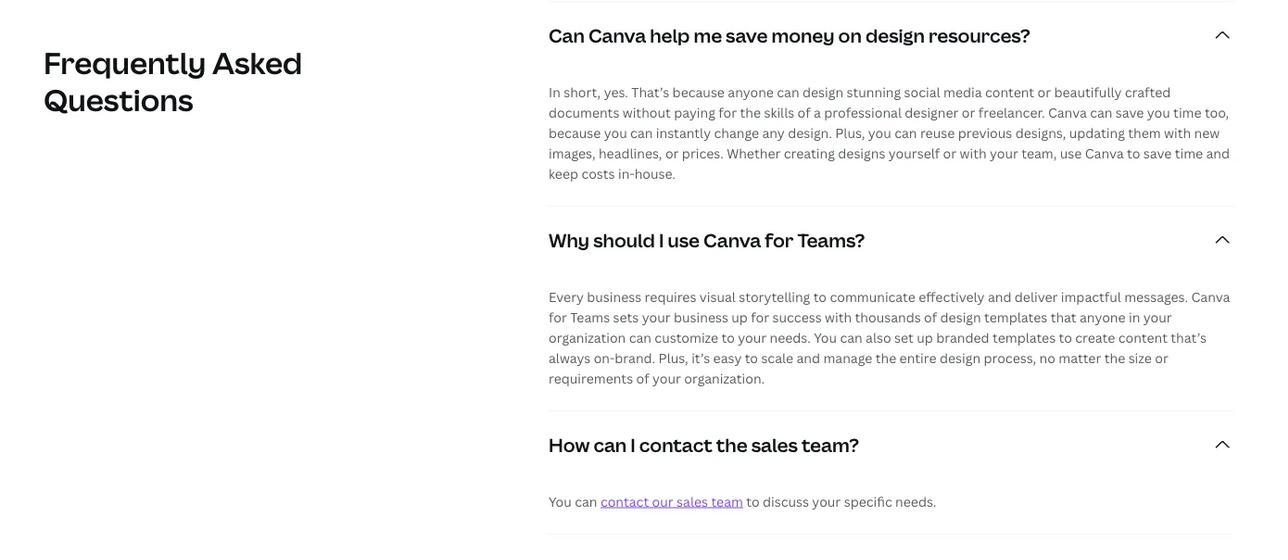 Task type: vqa. For each thing, say whether or not it's contained in the screenshot.
the "includes" inside the includes creating, managing and deleting teams and groups
no



Task type: describe. For each thing, give the bounding box(es) containing it.
new
[[1195, 124, 1221, 141]]

deliver
[[1015, 288, 1058, 306]]

design.
[[788, 124, 833, 141]]

teams?
[[798, 227, 865, 253]]

1 vertical spatial templates
[[993, 329, 1056, 346]]

sets
[[613, 308, 639, 326]]

i for can
[[631, 432, 636, 458]]

can up skills
[[777, 83, 800, 101]]

questions
[[44, 80, 193, 120]]

money
[[772, 22, 835, 48]]

easy
[[714, 349, 742, 367]]

on
[[839, 22, 862, 48]]

1 vertical spatial sales
[[677, 493, 708, 510]]

headlines,
[[599, 144, 663, 162]]

skills
[[765, 103, 795, 121]]

should
[[594, 227, 656, 253]]

design up branded
[[941, 308, 982, 326]]

contact inside dropdown button
[[640, 432, 713, 458]]

2 vertical spatial and
[[797, 349, 821, 367]]

1 vertical spatial and
[[988, 288, 1012, 306]]

every business requires visual storytelling to communicate effectively and deliver impactful messages. canva for teams sets your business up for success with thousands of design templates that anyone in your organization can customize to your needs. you can also set up branded templates to create content that's always on-brand. plus, it's easy to scale and manage the entire design process, no matter the size or requirements of your organization.
[[549, 288, 1231, 387]]

canva inside dropdown button
[[589, 22, 646, 48]]

design inside dropdown button
[[866, 22, 925, 48]]

contact our sales team link
[[601, 493, 744, 510]]

communicate
[[830, 288, 916, 306]]

0 horizontal spatial because
[[549, 124, 601, 141]]

house.
[[635, 165, 676, 182]]

short,
[[564, 83, 601, 101]]

or down media
[[962, 103, 976, 121]]

yourself
[[889, 144, 940, 162]]

entire
[[900, 349, 937, 367]]

social
[[905, 83, 941, 101]]

canva inside the every business requires visual storytelling to communicate effectively and deliver impactful messages. canva for teams sets your business up for success with thousands of design templates that anyone in your organization can customize to your needs. you can also set up branded templates to create content that's always on-brand. plus, it's easy to scale and manage the entire design process, no matter the size or requirements of your organization.
[[1192, 288, 1231, 306]]

that
[[1051, 308, 1077, 326]]

that's
[[632, 83, 670, 101]]

how can i maintain a high-level of design without professional designers? region
[[549, 0, 1234, 14]]

any
[[763, 124, 785, 141]]

updating
[[1070, 124, 1126, 141]]

use inside in short, yes. that's because anyone can design stunning social media content or beautifully crafted documents without paying for the skills of a professional designer or freelancer. canva can save you time too, because you can instantly change any design. plus, you can reuse previous designs, updating them with new images, headlines, or prices. whether creating designs yourself or with your team, use canva to save time and keep costs in-house.
[[1061, 144, 1083, 162]]

you can contact our sales team to discuss your specific needs.
[[549, 493, 937, 510]]

can inside dropdown button
[[594, 432, 627, 458]]

your right discuss
[[813, 493, 841, 510]]

branded
[[937, 329, 990, 346]]

resources?
[[929, 22, 1031, 48]]

can up brand.
[[629, 329, 652, 346]]

1 vertical spatial needs.
[[896, 493, 937, 510]]

it's
[[692, 349, 711, 367]]

help
[[650, 22, 690, 48]]

0 vertical spatial business
[[587, 288, 642, 306]]

0 horizontal spatial you
[[604, 124, 628, 141]]

0 vertical spatial because
[[673, 83, 725, 101]]

1 horizontal spatial you
[[869, 124, 892, 141]]

teams
[[571, 308, 610, 326]]

documents
[[549, 103, 620, 121]]

set
[[895, 329, 914, 346]]

anyone inside in short, yes. that's because anyone can design stunning social media content or beautifully crafted documents without paying for the skills of a professional designer or freelancer. canva can save you time too, because you can instantly change any design. plus, you can reuse previous designs, updating them with new images, headlines, or prices. whether creating designs yourself or with your team, use canva to save time and keep costs in-house.
[[728, 83, 774, 101]]

too,
[[1205, 103, 1230, 121]]

media
[[944, 83, 983, 101]]

can up manage
[[841, 329, 863, 346]]

visual
[[700, 288, 736, 306]]

our
[[652, 493, 674, 510]]

me
[[694, 22, 722, 48]]

requires
[[645, 288, 697, 306]]

organization.
[[685, 370, 765, 387]]

keep
[[549, 165, 579, 182]]

how can i contact the sales team?
[[549, 432, 860, 458]]

crafted
[[1126, 83, 1172, 101]]

specific
[[844, 493, 893, 510]]

your down brand.
[[653, 370, 681, 387]]

reuse
[[921, 124, 955, 141]]

paying
[[674, 103, 716, 121]]

1 horizontal spatial up
[[917, 329, 934, 346]]

that's
[[1172, 329, 1207, 346]]

to up easy
[[722, 329, 735, 346]]

can down "without" at the top
[[631, 124, 653, 141]]

content inside in short, yes. that's because anyone can design stunning social media content or beautifully crafted documents without paying for the skills of a professional designer or freelancer. canva can save you time too, because you can instantly change any design. plus, you can reuse previous designs, updating them with new images, headlines, or prices. whether creating designs yourself or with your team, use canva to save time and keep costs in-house.
[[986, 83, 1035, 101]]

manage
[[824, 349, 873, 367]]

frequently
[[44, 43, 206, 83]]

thousands
[[855, 308, 922, 326]]

can canva help me save money on design resources?
[[549, 22, 1031, 48]]

for down every
[[549, 308, 567, 326]]

also
[[866, 329, 892, 346]]

create
[[1076, 329, 1116, 346]]

canva down updating
[[1086, 144, 1125, 162]]

0 vertical spatial up
[[732, 308, 748, 326]]

why should i use canva for teams? button
[[549, 207, 1234, 274]]

0 horizontal spatial you
[[549, 493, 572, 510]]

1 vertical spatial of
[[925, 308, 938, 326]]

without
[[623, 103, 671, 121]]

in
[[1129, 308, 1141, 326]]

for inside dropdown button
[[765, 227, 794, 253]]

can up yourself
[[895, 124, 918, 141]]

0 vertical spatial time
[[1174, 103, 1202, 121]]

customize
[[655, 329, 719, 346]]

how
[[549, 432, 590, 458]]

can up updating
[[1091, 103, 1113, 121]]

2 horizontal spatial with
[[1165, 124, 1192, 141]]

in-
[[619, 165, 635, 182]]

in
[[549, 83, 561, 101]]

designs
[[839, 144, 886, 162]]

team
[[712, 493, 744, 510]]

team,
[[1022, 144, 1058, 162]]

to right team
[[747, 493, 760, 510]]

plus, inside in short, yes. that's because anyone can design stunning social media content or beautifully crafted documents without paying for the skills of a professional designer or freelancer. canva can save you time too, because you can instantly change any design. plus, you can reuse previous designs, updating them with new images, headlines, or prices. whether creating designs yourself or with your team, use canva to save time and keep costs in-house.
[[836, 124, 866, 141]]

matter
[[1059, 349, 1102, 367]]

use inside dropdown button
[[668, 227, 700, 253]]

and inside in short, yes. that's because anyone can design stunning social media content or beautifully crafted documents without paying for the skills of a professional designer or freelancer. canva can save you time too, because you can instantly change any design. plus, you can reuse previous designs, updating them with new images, headlines, or prices. whether creating designs yourself or with your team, use canva to save time and keep costs in-house.
[[1207, 144, 1231, 162]]

content inside the every business requires visual storytelling to communicate effectively and deliver impactful messages. canva for teams sets your business up for success with thousands of design templates that anyone in your organization can customize to your needs. you can also set up branded templates to create content that's always on-brand. plus, it's easy to scale and manage the entire design process, no matter the size or requirements of your organization.
[[1119, 329, 1168, 346]]

a
[[814, 103, 822, 121]]

freelancer.
[[979, 103, 1046, 121]]

always
[[549, 349, 591, 367]]

storytelling
[[739, 288, 811, 306]]



Task type: locate. For each thing, give the bounding box(es) containing it.
2 vertical spatial with
[[825, 308, 852, 326]]

sales
[[752, 432, 798, 458], [677, 493, 708, 510]]

1 vertical spatial you
[[549, 493, 572, 510]]

of down brand.
[[637, 370, 650, 387]]

1 vertical spatial with
[[960, 144, 987, 162]]

your inside in short, yes. that's because anyone can design stunning social media content or beautifully crafted documents without paying for the skills of a professional designer or freelancer. canva can save you time too, because you can instantly change any design. plus, you can reuse previous designs, updating them with new images, headlines, or prices. whether creating designs yourself or with your team, use canva to save time and keep costs in-house.
[[990, 144, 1019, 162]]

with
[[1165, 124, 1192, 141], [960, 144, 987, 162], [825, 308, 852, 326]]

anyone inside the every business requires visual storytelling to communicate effectively and deliver impactful messages. canva for teams sets your business up for success with thousands of design templates that anyone in your organization can customize to your needs. you can also set up branded templates to create content that's always on-brand. plus, it's easy to scale and manage the entire design process, no matter the size or requirements of your organization.
[[1080, 308, 1126, 326]]

1 vertical spatial because
[[549, 124, 601, 141]]

why should i use canva for teams?
[[549, 227, 865, 253]]

them
[[1129, 124, 1162, 141]]

1 vertical spatial save
[[1116, 103, 1145, 121]]

1 horizontal spatial use
[[1061, 144, 1083, 162]]

1 vertical spatial use
[[668, 227, 700, 253]]

0 horizontal spatial up
[[732, 308, 748, 326]]

plus, down the customize
[[659, 349, 689, 367]]

needs.
[[770, 329, 811, 346], [896, 493, 937, 510]]

1 vertical spatial up
[[917, 329, 934, 346]]

designer
[[905, 103, 959, 121]]

content up freelancer.
[[986, 83, 1035, 101]]

impactful
[[1062, 288, 1122, 306]]

design up a
[[803, 83, 844, 101]]

or
[[1038, 83, 1052, 101], [962, 103, 976, 121], [666, 144, 679, 162], [944, 144, 957, 162], [1156, 349, 1169, 367]]

can canva help me save money on design resources? button
[[549, 2, 1234, 69]]

of down effectively
[[925, 308, 938, 326]]

professional
[[825, 103, 902, 121]]

save down them
[[1144, 144, 1172, 162]]

0 vertical spatial anyone
[[728, 83, 774, 101]]

beautifully
[[1055, 83, 1122, 101]]

1 vertical spatial business
[[674, 308, 729, 326]]

to inside in short, yes. that's because anyone can design stunning social media content or beautifully crafted documents without paying for the skills of a professional designer or freelancer. canva can save you time too, because you can instantly change any design. plus, you can reuse previous designs, updating them with new images, headlines, or prices. whether creating designs yourself or with your team, use canva to save time and keep costs in-house.
[[1128, 144, 1141, 162]]

you inside the every business requires visual storytelling to communicate effectively and deliver impactful messages. canva for teams sets your business up for success with thousands of design templates that anyone in your organization can customize to your needs. you can also set up branded templates to create content that's always on-brand. plus, it's easy to scale and manage the entire design process, no matter the size or requirements of your organization.
[[814, 329, 837, 346]]

anyone up skills
[[728, 83, 774, 101]]

sales right our
[[677, 493, 708, 510]]

content up size
[[1119, 329, 1168, 346]]

of left a
[[798, 103, 811, 121]]

no
[[1040, 349, 1056, 367]]

for left teams?
[[765, 227, 794, 253]]

costs
[[582, 165, 615, 182]]

2 horizontal spatial and
[[1207, 144, 1231, 162]]

1 vertical spatial plus,
[[659, 349, 689, 367]]

how can i contact the sales team? button
[[549, 412, 1234, 479]]

canva
[[589, 22, 646, 48], [1049, 103, 1088, 121], [1086, 144, 1125, 162], [704, 227, 762, 253], [1192, 288, 1231, 306]]

1 horizontal spatial i
[[659, 227, 664, 253]]

you down professional
[[869, 124, 892, 141]]

contact up contact our sales team link
[[640, 432, 713, 458]]

to down that
[[1060, 329, 1073, 346]]

you up manage
[[814, 329, 837, 346]]

team?
[[802, 432, 860, 458]]

1 horizontal spatial needs.
[[896, 493, 937, 510]]

0 vertical spatial and
[[1207, 144, 1231, 162]]

brand.
[[615, 349, 656, 367]]

and
[[1207, 144, 1231, 162], [988, 288, 1012, 306], [797, 349, 821, 367]]

the up team
[[717, 432, 748, 458]]

1 vertical spatial contact
[[601, 493, 649, 510]]

for up change
[[719, 103, 737, 121]]

templates down deliver
[[985, 308, 1048, 326]]

images,
[[549, 144, 596, 162]]

yes.
[[604, 83, 629, 101]]

why
[[549, 227, 590, 253]]

your down messages.
[[1144, 308, 1173, 326]]

whether
[[727, 144, 781, 162]]

instantly
[[656, 124, 711, 141]]

2 vertical spatial save
[[1144, 144, 1172, 162]]

for down storytelling
[[751, 308, 770, 326]]

you down crafted
[[1148, 103, 1171, 121]]

sales inside dropdown button
[[752, 432, 798, 458]]

plus, up designs
[[836, 124, 866, 141]]

discuss
[[763, 493, 810, 510]]

0 vertical spatial of
[[798, 103, 811, 121]]

designs,
[[1016, 124, 1067, 141]]

0 horizontal spatial of
[[637, 370, 650, 387]]

business up the customize
[[674, 308, 729, 326]]

0 horizontal spatial content
[[986, 83, 1035, 101]]

can down the "how"
[[575, 493, 598, 510]]

0 vertical spatial needs.
[[770, 329, 811, 346]]

previous
[[959, 124, 1013, 141]]

design down how can i maintain a high-level of design without professional designers? region
[[866, 22, 925, 48]]

i inside the how can i contact the sales team? dropdown button
[[631, 432, 636, 458]]

your down requires
[[642, 308, 671, 326]]

sales left team? at bottom right
[[752, 432, 798, 458]]

1 vertical spatial i
[[631, 432, 636, 458]]

can
[[549, 22, 585, 48]]

1 horizontal spatial because
[[673, 83, 725, 101]]

your up easy
[[738, 329, 767, 346]]

you up headlines,
[[604, 124, 628, 141]]

contact left our
[[601, 493, 649, 510]]

in short, yes. that's because anyone can design stunning social media content or beautifully crafted documents without paying for the skills of a professional designer or freelancer. canva can save you time too, because you can instantly change any design. plus, you can reuse previous designs, updating them with new images, headlines, or prices. whether creating designs yourself or with your team, use canva to save time and keep costs in-house.
[[549, 83, 1231, 182]]

and down new
[[1207, 144, 1231, 162]]

0 vertical spatial plus,
[[836, 124, 866, 141]]

requirements
[[549, 370, 633, 387]]

canva down beautifully
[[1049, 103, 1088, 121]]

plus, inside the every business requires visual storytelling to communicate effectively and deliver impactful messages. canva for teams sets your business up for success with thousands of design templates that anyone in your organization can customize to your needs. you can also set up branded templates to create content that's always on-brand. plus, it's easy to scale and manage the entire design process, no matter the size or requirements of your organization.
[[659, 349, 689, 367]]

because up the images, on the top left of the page
[[549, 124, 601, 141]]

0 vertical spatial save
[[726, 22, 768, 48]]

process,
[[984, 349, 1037, 367]]

can right the "how"
[[594, 432, 627, 458]]

your
[[990, 144, 1019, 162], [642, 308, 671, 326], [1144, 308, 1173, 326], [738, 329, 767, 346], [653, 370, 681, 387], [813, 493, 841, 510]]

1 vertical spatial anyone
[[1080, 308, 1126, 326]]

stunning
[[847, 83, 902, 101]]

canva up that's
[[1192, 288, 1231, 306]]

1 vertical spatial time
[[1176, 144, 1204, 162]]

templates up process,
[[993, 329, 1056, 346]]

with inside the every business requires visual storytelling to communicate effectively and deliver impactful messages. canva for teams sets your business up for success with thousands of design templates that anyone in your organization can customize to your needs. you can also set up branded templates to create content that's always on-brand. plus, it's easy to scale and manage the entire design process, no matter the size or requirements of your organization.
[[825, 308, 852, 326]]

1 horizontal spatial plus,
[[836, 124, 866, 141]]

can
[[777, 83, 800, 101], [1091, 103, 1113, 121], [631, 124, 653, 141], [895, 124, 918, 141], [629, 329, 652, 346], [841, 329, 863, 346], [594, 432, 627, 458], [575, 493, 598, 510]]

use right team,
[[1061, 144, 1083, 162]]

0 horizontal spatial business
[[587, 288, 642, 306]]

for inside in short, yes. that's because anyone can design stunning social media content or beautifully crafted documents without paying for the skills of a professional designer or freelancer. canva can save you time too, because you can instantly change any design. plus, you can reuse previous designs, updating them with new images, headlines, or prices. whether creating designs yourself or with your team, use canva to save time and keep costs in-house.
[[719, 103, 737, 121]]

i for should
[[659, 227, 664, 253]]

and left deliver
[[988, 288, 1012, 306]]

the down the also
[[876, 349, 897, 367]]

0 horizontal spatial use
[[668, 227, 700, 253]]

canva up visual
[[704, 227, 762, 253]]

success
[[773, 308, 822, 326]]

prices.
[[682, 144, 724, 162]]

or up freelancer.
[[1038, 83, 1052, 101]]

0 horizontal spatial sales
[[677, 493, 708, 510]]

needs. right specific
[[896, 493, 937, 510]]

every
[[549, 288, 584, 306]]

design inside in short, yes. that's because anyone can design stunning social media content or beautifully crafted documents without paying for the skills of a professional designer or freelancer. canva can save you time too, because you can instantly change any design. plus, you can reuse previous designs, updating them with new images, headlines, or prices. whether creating designs yourself or with your team, use canva to save time and keep costs in-house.
[[803, 83, 844, 101]]

save inside dropdown button
[[726, 22, 768, 48]]

of inside in short, yes. that's because anyone can design stunning social media content or beautifully crafted documents without paying for the skills of a professional designer or freelancer. canva can save you time too, because you can instantly change any design. plus, you can reuse previous designs, updating them with new images, headlines, or prices. whether creating designs yourself or with your team, use canva to save time and keep costs in-house.
[[798, 103, 811, 121]]

0 vertical spatial templates
[[985, 308, 1048, 326]]

and right the scale
[[797, 349, 821, 367]]

save right me
[[726, 22, 768, 48]]

to down them
[[1128, 144, 1141, 162]]

needs. down success
[[770, 329, 811, 346]]

anyone up create on the bottom right
[[1080, 308, 1126, 326]]

i right the "how"
[[631, 432, 636, 458]]

to right easy
[[745, 349, 759, 367]]

the inside dropdown button
[[717, 432, 748, 458]]

2 horizontal spatial of
[[925, 308, 938, 326]]

1 horizontal spatial and
[[988, 288, 1012, 306]]

0 vertical spatial you
[[814, 329, 837, 346]]

the left size
[[1105, 349, 1126, 367]]

1 horizontal spatial anyone
[[1080, 308, 1126, 326]]

the inside in short, yes. that's because anyone can design stunning social media content or beautifully crafted documents without paying for the skills of a professional designer or freelancer. canva can save you time too, because you can instantly change any design. plus, you can reuse previous designs, updating them with new images, headlines, or prices. whether creating designs yourself or with your team, use canva to save time and keep costs in-house.
[[741, 103, 761, 121]]

to up success
[[814, 288, 827, 306]]

0 vertical spatial i
[[659, 227, 664, 253]]

1 horizontal spatial business
[[674, 308, 729, 326]]

the up change
[[741, 103, 761, 121]]

0 vertical spatial contact
[[640, 432, 713, 458]]

1 horizontal spatial sales
[[752, 432, 798, 458]]

design
[[866, 22, 925, 48], [803, 83, 844, 101], [941, 308, 982, 326], [940, 349, 981, 367]]

because
[[673, 83, 725, 101], [549, 124, 601, 141]]

design down branded
[[940, 349, 981, 367]]

creating
[[784, 144, 835, 162]]

on-
[[594, 349, 615, 367]]

up down visual
[[732, 308, 748, 326]]

use up requires
[[668, 227, 700, 253]]

2 horizontal spatial you
[[1148, 103, 1171, 121]]

asked
[[212, 43, 303, 83]]

0 horizontal spatial i
[[631, 432, 636, 458]]

with down communicate
[[825, 308, 852, 326]]

0 vertical spatial with
[[1165, 124, 1192, 141]]

0 horizontal spatial needs.
[[770, 329, 811, 346]]

0 horizontal spatial with
[[825, 308, 852, 326]]

messages.
[[1125, 288, 1189, 306]]

size
[[1129, 349, 1153, 367]]

0 vertical spatial use
[[1061, 144, 1083, 162]]

with down previous
[[960, 144, 987, 162]]

organization
[[549, 329, 626, 346]]

1 horizontal spatial with
[[960, 144, 987, 162]]

save
[[726, 22, 768, 48], [1116, 103, 1145, 121], [1144, 144, 1172, 162]]

anyone
[[728, 83, 774, 101], [1080, 308, 1126, 326]]

canva right 'can'
[[589, 22, 646, 48]]

because up paying
[[673, 83, 725, 101]]

business
[[587, 288, 642, 306], [674, 308, 729, 326]]

i inside why should i use canva for teams? dropdown button
[[659, 227, 664, 253]]

change
[[714, 124, 760, 141]]

for
[[719, 103, 737, 121], [765, 227, 794, 253], [549, 308, 567, 326], [751, 308, 770, 326]]

i right should
[[659, 227, 664, 253]]

frequently asked questions
[[44, 43, 303, 120]]

you
[[1148, 103, 1171, 121], [604, 124, 628, 141], [869, 124, 892, 141]]

1 horizontal spatial you
[[814, 329, 837, 346]]

needs. inside the every business requires visual storytelling to communicate effectively and deliver impactful messages. canva for teams sets your business up for success with thousands of design templates that anyone in your organization can customize to your needs. you can also set up branded templates to create content that's always on-brand. plus, it's easy to scale and manage the entire design process, no matter the size or requirements of your organization.
[[770, 329, 811, 346]]

i
[[659, 227, 664, 253], [631, 432, 636, 458]]

1 vertical spatial content
[[1119, 329, 1168, 346]]

0 horizontal spatial anyone
[[728, 83, 774, 101]]

time down new
[[1176, 144, 1204, 162]]

you down the "how"
[[549, 493, 572, 510]]

2 vertical spatial of
[[637, 370, 650, 387]]

your down previous
[[990, 144, 1019, 162]]

use
[[1061, 144, 1083, 162], [668, 227, 700, 253]]

0 horizontal spatial plus,
[[659, 349, 689, 367]]

up right 'set'
[[917, 329, 934, 346]]

canva inside dropdown button
[[704, 227, 762, 253]]

of
[[798, 103, 811, 121], [925, 308, 938, 326], [637, 370, 650, 387]]

1 horizontal spatial of
[[798, 103, 811, 121]]

0 vertical spatial sales
[[752, 432, 798, 458]]

time
[[1174, 103, 1202, 121], [1176, 144, 1204, 162]]

or inside the every business requires visual storytelling to communicate effectively and deliver impactful messages. canva for teams sets your business up for success with thousands of design templates that anyone in your organization can customize to your needs. you can also set up branded templates to create content that's always on-brand. plus, it's easy to scale and manage the entire design process, no matter the size or requirements of your organization.
[[1156, 349, 1169, 367]]

0 horizontal spatial and
[[797, 349, 821, 367]]

or down instantly
[[666, 144, 679, 162]]

1 horizontal spatial content
[[1119, 329, 1168, 346]]

with left new
[[1165, 124, 1192, 141]]

save up them
[[1116, 103, 1145, 121]]

time up new
[[1174, 103, 1202, 121]]

or right size
[[1156, 349, 1169, 367]]

0 vertical spatial content
[[986, 83, 1035, 101]]

or down reuse
[[944, 144, 957, 162]]

business up sets
[[587, 288, 642, 306]]

scale
[[762, 349, 794, 367]]



